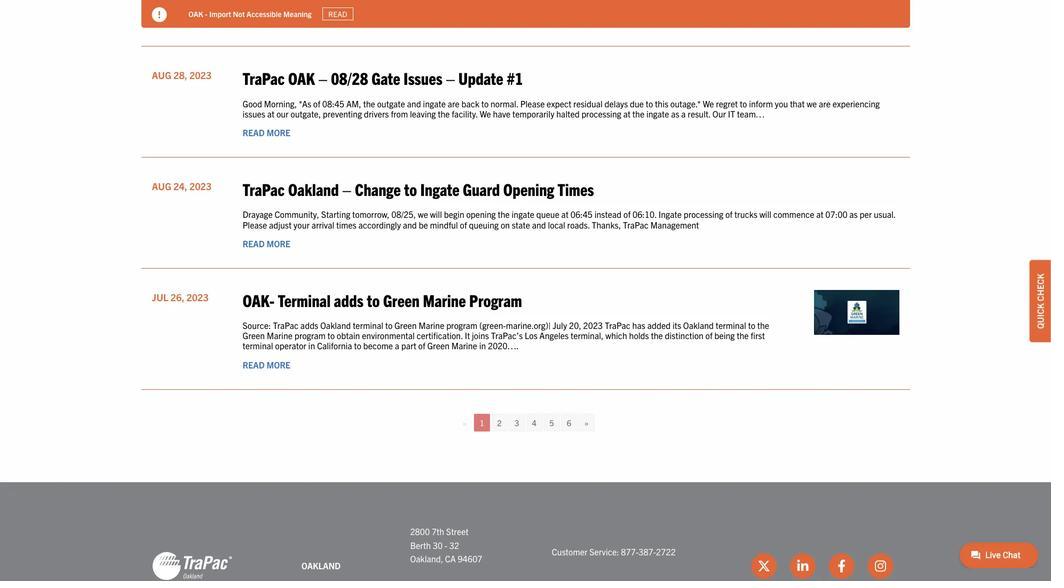 Task type: locate. For each thing, give the bounding box(es) containing it.
0 vertical spatial we
[[807, 98, 817, 109]]

oak left import
[[188, 9, 203, 18]]

begin
[[444, 209, 465, 220]]

2 read more from the top
[[243, 127, 291, 138]]

and right outgate
[[407, 98, 421, 109]]

2023 inside trapac oak – 08/28 gate issues – update #1 "article"
[[190, 69, 212, 81]]

28,
[[174, 69, 187, 81]]

marine down oak-
[[267, 330, 293, 341]]

7th
[[432, 526, 444, 537]]

more inside trapac oakland – change to ingate guard opening times article
[[267, 238, 291, 249]]

please left adjust
[[243, 219, 267, 230]]

« link
[[457, 414, 473, 432]]

read for terminal
[[243, 359, 265, 370]]

to inside trapac oakland – change to ingate guard opening times article
[[404, 178, 417, 199]]

read more inside trapac oak – 08/28 gate issues – update #1 "article"
[[243, 127, 291, 138]]

source:
[[243, 320, 271, 331]]

1 horizontal spatial are
[[819, 98, 831, 109]]

read more down operator
[[243, 359, 291, 370]]

distinction
[[665, 330, 704, 341]]

to right the it
[[740, 98, 747, 109]]

at left 07:00
[[817, 209, 824, 220]]

oakland inside footer
[[302, 560, 341, 571]]

0 vertical spatial please
[[521, 98, 545, 109]]

due
[[630, 98, 644, 109]]

1 vertical spatial ingate
[[659, 209, 682, 220]]

2023
[[190, 69, 212, 81], [190, 180, 212, 192], [187, 291, 209, 303], [583, 320, 603, 331]]

read more right import
[[243, 16, 291, 27]]

read more link
[[243, 16, 291, 27], [243, 127, 291, 138], [243, 238, 291, 249], [243, 359, 291, 370]]

a
[[682, 108, 686, 119], [395, 340, 399, 351]]

2023 inside "source: trapac adds oakland terminal to green marine program (green-marine.org)| july 20, 2023 trapac has added its oakland terminal to the green marine program to obtain environmental certification. it joins trapac's los angeles terminal, which holds the distinction of being the first terminal operator in california to become a part of green marine in 2020…."
[[583, 320, 603, 331]]

of right mindful
[[460, 219, 467, 230]]

1 horizontal spatial processing
[[684, 209, 724, 220]]

1 horizontal spatial adds
[[334, 289, 364, 310]]

trapac oakland – change to ingate guard opening times
[[243, 178, 594, 199]]

as inside 'good morning, *as of 08:45 am, the outgate and ingate are back to normal. please expect residual delays due to this outage.* we regret to inform you that we are experiencing issues at our outgate, preventing drivers from leaving the facility. we have temporarily halted processing at the ingate as a result. our it team…'
[[671, 108, 680, 119]]

are right that
[[819, 98, 831, 109]]

more inside trapac oak – 08/28 gate issues – update #1 "article"
[[267, 127, 291, 138]]

please inside 'good morning, *as of 08:45 am, the outgate and ingate are back to normal. please expect residual delays due to this outage.* we regret to inform you that we are experiencing issues at our outgate, preventing drivers from leaving the facility. we have temporarily halted processing at the ingate as a result. our it team…'
[[521, 98, 545, 109]]

0 horizontal spatial ingate
[[423, 98, 446, 109]]

as right this
[[671, 108, 680, 119]]

to right 'being'
[[748, 320, 756, 331]]

adds inside "source: trapac adds oakland terminal to green marine program (green-marine.org)| july 20, 2023 trapac has added its oakland terminal to the green marine program to obtain environmental certification. it joins trapac's los angeles terminal, which holds the distinction of being the first terminal operator in california to become a part of green marine in 2020…."
[[301, 320, 318, 331]]

adds up obtain
[[334, 289, 364, 310]]

temporarily
[[513, 108, 555, 119]]

2 more from the top
[[267, 127, 291, 138]]

read inside 'read more' article
[[243, 16, 265, 27]]

outgate
[[377, 98, 405, 109]]

please inside 'drayage community, starting tomorrow, 08/25, we will begin opening the ingate queue at 06:45 instead of 06:10. ingate processing of trucks will commence at 07:00 as per usual. please adjust your arrival times accordingly and be mindful of queuing on state and local roads. thanks, trapac management'
[[243, 219, 267, 230]]

footer
[[0, 482, 1052, 581]]

aug left 28,
[[152, 69, 171, 81]]

aug left 24,
[[152, 180, 171, 192]]

it
[[465, 330, 470, 341]]

1 read more from the top
[[243, 16, 291, 27]]

are
[[448, 98, 460, 109], [819, 98, 831, 109]]

read more down adjust
[[243, 238, 291, 249]]

more right not
[[267, 16, 291, 27]]

result.
[[688, 108, 711, 119]]

0 horizontal spatial ingate
[[421, 178, 460, 199]]

change
[[355, 178, 401, 199]]

4 read more from the top
[[243, 359, 291, 370]]

will right be
[[430, 209, 442, 220]]

read down drayage
[[243, 238, 265, 249]]

terminal,
[[571, 330, 604, 341]]

the right leaving
[[438, 108, 450, 119]]

and left be
[[403, 219, 417, 230]]

ingate up begin
[[421, 178, 460, 199]]

0 horizontal spatial –
[[318, 68, 328, 88]]

0 horizontal spatial processing
[[582, 108, 622, 119]]

1
[[480, 418, 485, 428]]

1 vertical spatial as
[[850, 209, 858, 220]]

to left obtain
[[328, 330, 335, 341]]

read inside trapac oakland – change to ingate guard opening times article
[[243, 238, 265, 249]]

3 read more from the top
[[243, 238, 291, 249]]

oakland inside article
[[288, 178, 339, 199]]

1 horizontal spatial will
[[760, 209, 772, 220]]

read more link for oakland
[[243, 238, 291, 249]]

to up 08/25,
[[404, 178, 417, 199]]

6
[[567, 418, 572, 428]]

program left (green-
[[447, 320, 478, 331]]

and left local
[[532, 219, 546, 230]]

3
[[515, 418, 519, 428]]

team…
[[737, 108, 765, 119]]

a left part
[[395, 340, 399, 351]]

0 vertical spatial processing
[[582, 108, 622, 119]]

– for 08/28
[[318, 68, 328, 88]]

we right that
[[807, 98, 817, 109]]

2023 right 24,
[[190, 180, 212, 192]]

1 more from the top
[[267, 16, 291, 27]]

read more down issues
[[243, 127, 291, 138]]

good morning, *as of 08:45 am, the outgate and ingate are back to normal. please expect residual delays due to this outage.* we regret to inform you that we are experiencing issues at our outgate, preventing drivers from leaving the facility. we have temporarily halted processing at the ingate as a result. our it team…
[[243, 98, 880, 119]]

1 vertical spatial processing
[[684, 209, 724, 220]]

in right it
[[479, 340, 486, 351]]

berth
[[410, 540, 431, 550]]

1 horizontal spatial oak
[[288, 68, 315, 88]]

0 horizontal spatial we
[[480, 108, 491, 119]]

and
[[407, 98, 421, 109], [403, 219, 417, 230], [532, 219, 546, 230]]

0 horizontal spatial adds
[[301, 320, 318, 331]]

drayage community, starting tomorrow, 08/25, we will begin opening the ingate queue at 06:45 instead of 06:10. ingate processing of trucks will commence at 07:00 as per usual. please adjust your arrival times accordingly and be mindful of queuing on state and local roads. thanks, trapac management
[[243, 209, 896, 230]]

as inside 'drayage community, starting tomorrow, 08/25, we will begin opening the ingate queue at 06:45 instead of 06:10. ingate processing of trucks will commence at 07:00 as per usual. please adjust your arrival times accordingly and be mindful of queuing on state and local roads. thanks, trapac management'
[[850, 209, 858, 220]]

footer containing 2800 7th street
[[0, 482, 1052, 581]]

of left 06:10.
[[624, 209, 631, 220]]

1 are from the left
[[448, 98, 460, 109]]

2023 right 20,
[[583, 320, 603, 331]]

we inside 'drayage community, starting tomorrow, 08/25, we will begin opening the ingate queue at 06:45 instead of 06:10. ingate processing of trucks will commence at 07:00 as per usual. please adjust your arrival times accordingly and be mindful of queuing on state and local roads. thanks, trapac management'
[[418, 209, 428, 220]]

06:10.
[[633, 209, 657, 220]]

- left import
[[205, 9, 207, 18]]

good
[[243, 98, 262, 109]]

read more inside oak- terminal adds to green marine program article
[[243, 359, 291, 370]]

4
[[532, 418, 537, 428]]

read more link right import
[[243, 16, 291, 27]]

2023 right 28,
[[190, 69, 212, 81]]

in right operator
[[308, 340, 315, 351]]

1 horizontal spatial ingate
[[512, 209, 535, 220]]

0 vertical spatial adds
[[334, 289, 364, 310]]

trucks
[[735, 209, 758, 220]]

green
[[383, 289, 420, 310], [395, 320, 417, 331], [243, 330, 265, 341], [427, 340, 450, 351]]

read more link for oak
[[243, 127, 291, 138]]

read more for terminal
[[243, 359, 291, 370]]

processing inside 'good morning, *as of 08:45 am, the outgate and ingate are back to normal. please expect residual delays due to this outage.* we regret to inform you that we are experiencing issues at our outgate, preventing drivers from leaving the facility. we have temporarily halted processing at the ingate as a result. our it team…'
[[582, 108, 622, 119]]

jul 26, 2023
[[152, 291, 209, 303]]

adds for oakland
[[301, 320, 318, 331]]

will right trucks
[[760, 209, 772, 220]]

1 aug from the top
[[152, 69, 171, 81]]

read more link down operator
[[243, 359, 291, 370]]

ingate inside 'drayage community, starting tomorrow, 08/25, we will begin opening the ingate queue at 06:45 instead of 06:10. ingate processing of trucks will commence at 07:00 as per usual. please adjust your arrival times accordingly and be mindful of queuing on state and local roads. thanks, trapac management'
[[512, 209, 535, 220]]

0 horizontal spatial oak
[[188, 9, 203, 18]]

more for terminal
[[267, 359, 291, 370]]

1 read more link from the top
[[243, 16, 291, 27]]

– inside article
[[342, 178, 352, 199]]

more inside oak- terminal adds to green marine program article
[[267, 359, 291, 370]]

of right *as
[[313, 98, 321, 109]]

in
[[308, 340, 315, 351], [479, 340, 486, 351]]

– up the starting
[[342, 178, 352, 199]]

aug for trapac oak – 08/28 gate issues – update #1
[[152, 69, 171, 81]]

– right issues
[[446, 68, 455, 88]]

read more link inside trapac oakland – change to ingate guard opening times article
[[243, 238, 291, 249]]

terminal down source:
[[243, 340, 273, 351]]

as
[[671, 108, 680, 119], [850, 209, 858, 220]]

2 read more link from the top
[[243, 127, 291, 138]]

the left first
[[737, 330, 749, 341]]

trapac up good
[[243, 68, 285, 88]]

holds
[[629, 330, 649, 341]]

adds for to
[[334, 289, 364, 310]]

1 vertical spatial we
[[418, 209, 428, 220]]

this
[[655, 98, 669, 109]]

oak up *as
[[288, 68, 315, 88]]

1 vertical spatial please
[[243, 219, 267, 230]]

0 vertical spatial as
[[671, 108, 680, 119]]

read more inside article
[[243, 16, 291, 27]]

1 horizontal spatial –
[[342, 178, 352, 199]]

3 read more link from the top
[[243, 238, 291, 249]]

1 will from the left
[[430, 209, 442, 220]]

we right 08/25,
[[418, 209, 428, 220]]

read more for oak
[[243, 127, 291, 138]]

trapac oak – 08/28 gate issues – update #1
[[243, 68, 523, 88]]

1 horizontal spatial ingate
[[659, 209, 682, 220]]

aug inside trapac oakland – change to ingate guard opening times article
[[152, 180, 171, 192]]

facility.
[[452, 108, 478, 119]]

2722
[[656, 547, 676, 557]]

0 horizontal spatial -
[[205, 9, 207, 18]]

oakland
[[288, 178, 339, 199], [320, 320, 351, 331], [683, 320, 714, 331], [302, 560, 341, 571]]

we
[[703, 98, 714, 109], [480, 108, 491, 119]]

aug
[[152, 69, 171, 81], [152, 180, 171, 192]]

2 aug from the top
[[152, 180, 171, 192]]

1 horizontal spatial as
[[850, 209, 858, 220]]

read inside oak- terminal adds to green marine program article
[[243, 359, 265, 370]]

0 horizontal spatial we
[[418, 209, 428, 220]]

0 vertical spatial aug
[[152, 69, 171, 81]]

2023 inside trapac oakland – change to ingate guard opening times article
[[190, 180, 212, 192]]

guard
[[463, 178, 500, 199]]

read more link down issues
[[243, 127, 291, 138]]

1 vertical spatial aug
[[152, 180, 171, 192]]

processing left trucks
[[684, 209, 724, 220]]

meaning
[[283, 9, 311, 18]]

0 horizontal spatial in
[[308, 340, 315, 351]]

we left "regret"
[[703, 98, 714, 109]]

0 vertical spatial a
[[682, 108, 686, 119]]

trapac up operator
[[273, 320, 299, 331]]

ingate right on
[[512, 209, 535, 220]]

has
[[633, 320, 646, 331]]

4 more from the top
[[267, 359, 291, 370]]

1 vertical spatial a
[[395, 340, 399, 351]]

we
[[807, 98, 817, 109], [418, 209, 428, 220]]

processing
[[582, 108, 622, 119], [684, 209, 724, 220]]

ingate
[[421, 178, 460, 199], [659, 209, 682, 220]]

service:
[[590, 547, 619, 557]]

trapac right thanks,
[[623, 219, 649, 230]]

trapac
[[243, 68, 285, 88], [243, 178, 285, 199], [623, 219, 649, 230], [273, 320, 299, 331], [605, 320, 631, 331]]

ingate down issues
[[423, 98, 446, 109]]

to left become
[[354, 340, 362, 351]]

outgate,
[[291, 108, 321, 119]]

more down operator
[[267, 359, 291, 370]]

3 more from the top
[[267, 238, 291, 249]]

you
[[775, 98, 788, 109]]

accessible
[[246, 9, 281, 18]]

32
[[450, 540, 459, 550]]

2
[[497, 418, 502, 428]]

»
[[584, 418, 589, 428]]

morning,
[[264, 98, 297, 109]]

2023 right 26,
[[187, 291, 209, 303]]

marine
[[423, 289, 466, 310], [419, 320, 445, 331], [267, 330, 293, 341], [452, 340, 477, 351]]

we left the have
[[480, 108, 491, 119]]

more down the our at the top left of page
[[267, 127, 291, 138]]

more inside article
[[267, 16, 291, 27]]

aug for trapac oakland – change to ingate guard opening times
[[152, 180, 171, 192]]

1 horizontal spatial in
[[479, 340, 486, 351]]

to up environmental
[[367, 289, 380, 310]]

08/25,
[[392, 209, 416, 220]]

0 horizontal spatial a
[[395, 340, 399, 351]]

instead
[[595, 209, 622, 220]]

at left the our at the top left of page
[[267, 108, 275, 119]]

normal.
[[491, 98, 519, 109]]

a left result.
[[682, 108, 686, 119]]

the left state
[[498, 209, 510, 220]]

4 read more link from the top
[[243, 359, 291, 370]]

1 horizontal spatial -
[[445, 540, 448, 550]]

terminal left first
[[716, 320, 747, 331]]

oakland,
[[410, 553, 443, 564]]

0 horizontal spatial as
[[671, 108, 680, 119]]

program down terminal
[[295, 330, 326, 341]]

aug 24, 2023
[[152, 180, 212, 192]]

ingate right due
[[647, 108, 669, 119]]

residual
[[574, 98, 603, 109]]

terminal up become
[[353, 320, 383, 331]]

– left 08/28
[[318, 68, 328, 88]]

877-
[[621, 547, 639, 557]]

3 link
[[509, 414, 525, 432]]

its
[[673, 320, 682, 331]]

aug inside trapac oak – 08/28 gate issues – update #1 "article"
[[152, 69, 171, 81]]

1 horizontal spatial please
[[521, 98, 545, 109]]

1 horizontal spatial a
[[682, 108, 686, 119]]

0 vertical spatial ingate
[[421, 178, 460, 199]]

1 horizontal spatial we
[[807, 98, 817, 109]]

accordingly
[[359, 219, 401, 230]]

read right meaning
[[328, 9, 347, 19]]

adds down terminal
[[301, 320, 318, 331]]

read more link inside trapac oak – 08/28 gate issues – update #1 "article"
[[243, 127, 291, 138]]

read down source:
[[243, 359, 265, 370]]

1 vertical spatial -
[[445, 540, 448, 550]]

0 vertical spatial -
[[205, 9, 207, 18]]

read for oakland
[[243, 238, 265, 249]]

1 in from the left
[[308, 340, 315, 351]]

#1
[[507, 68, 523, 88]]

6 link
[[561, 414, 578, 432]]

are left back
[[448, 98, 460, 109]]

0 horizontal spatial please
[[243, 219, 267, 230]]

2023 for trapac oak – 08/28 gate issues – update #1
[[190, 69, 212, 81]]

trapac oakland – change to ingate guard opening times article
[[141, 168, 910, 269]]

trapac left has
[[605, 320, 631, 331]]

as left per
[[850, 209, 858, 220]]

1 vertical spatial oak
[[288, 68, 315, 88]]

2 link
[[491, 414, 508, 432]]

0 horizontal spatial are
[[448, 98, 460, 109]]

please left the expect
[[521, 98, 545, 109]]

- right 30
[[445, 540, 448, 550]]

to
[[482, 98, 489, 109], [646, 98, 653, 109], [740, 98, 747, 109], [404, 178, 417, 199], [367, 289, 380, 310], [385, 320, 393, 331], [748, 320, 756, 331], [328, 330, 335, 341], [354, 340, 362, 351]]

of left 'being'
[[706, 330, 713, 341]]

read down issues
[[243, 127, 265, 138]]

back
[[462, 98, 480, 109]]

2 in from the left
[[479, 340, 486, 351]]

read inside trapac oak – 08/28 gate issues – update #1 "article"
[[243, 127, 265, 138]]

1 horizontal spatial we
[[703, 98, 714, 109]]

drayage
[[243, 209, 273, 220]]

more down adjust
[[267, 238, 291, 249]]

a inside 'good morning, *as of 08:45 am, the outgate and ingate are back to normal. please expect residual delays due to this outage.* we regret to inform you that we are experiencing issues at our outgate, preventing drivers from leaving the facility. we have temporarily halted processing at the ingate as a result. our it team…'
[[682, 108, 686, 119]]

0 horizontal spatial will
[[430, 209, 442, 220]]

ingate inside 'drayage community, starting tomorrow, 08/25, we will begin opening the ingate queue at 06:45 instead of 06:10. ingate processing of trucks will commence at 07:00 as per usual. please adjust your arrival times accordingly and be mindful of queuing on state and local roads. thanks, trapac management'
[[659, 209, 682, 220]]

1 vertical spatial adds
[[301, 320, 318, 331]]

read more inside trapac oakland – change to ingate guard opening times article
[[243, 238, 291, 249]]

2800
[[410, 526, 430, 537]]

ingate right 06:10.
[[659, 209, 682, 220]]

processing right halted
[[582, 108, 622, 119]]

oak
[[188, 9, 203, 18], [288, 68, 315, 88]]

our
[[713, 108, 726, 119]]

tomorrow,
[[353, 209, 390, 220]]

read more link inside oak- terminal adds to green marine program article
[[243, 359, 291, 370]]

read right import
[[243, 16, 265, 27]]



Task type: describe. For each thing, give the bounding box(es) containing it.
ca
[[445, 553, 456, 564]]

5 link
[[544, 414, 560, 432]]

the right am,
[[363, 98, 375, 109]]

customer service: 877-387-2722
[[552, 547, 676, 557]]

marine left 2020….
[[452, 340, 477, 351]]

of right part
[[418, 340, 426, 351]]

1 horizontal spatial program
[[447, 320, 478, 331]]

*as
[[299, 98, 311, 109]]

green up environmental
[[383, 289, 420, 310]]

opening
[[504, 178, 554, 199]]

not
[[233, 9, 245, 18]]

thanks,
[[592, 219, 621, 230]]

first
[[751, 330, 765, 341]]

at left this
[[624, 108, 631, 119]]

trapac inside "article"
[[243, 68, 285, 88]]

0 horizontal spatial program
[[295, 330, 326, 341]]

solid image
[[152, 7, 167, 22]]

read more link inside 'read more' article
[[243, 16, 291, 27]]

processing inside 'drayage community, starting tomorrow, 08/25, we will begin opening the ingate queue at 06:45 instead of 06:10. ingate processing of trucks will commence at 07:00 as per usual. please adjust your arrival times accordingly and be mindful of queuing on state and local roads. thanks, trapac management'
[[684, 209, 724, 220]]

delays
[[605, 98, 628, 109]]

0 horizontal spatial terminal
[[243, 340, 273, 351]]

26,
[[171, 291, 184, 303]]

2023 for trapac oakland – change to ingate guard opening times
[[190, 180, 212, 192]]

adjust
[[269, 219, 292, 230]]

opening
[[466, 209, 496, 220]]

06:45
[[571, 209, 593, 220]]

am,
[[346, 98, 361, 109]]

mindful
[[430, 219, 458, 230]]

2 will from the left
[[760, 209, 772, 220]]

08/28
[[331, 68, 368, 88]]

environmental
[[362, 330, 415, 341]]

program
[[469, 289, 522, 310]]

marine.org)|
[[506, 320, 551, 331]]

state
[[512, 219, 530, 230]]

green up part
[[395, 320, 417, 331]]

2 horizontal spatial –
[[446, 68, 455, 88]]

oakland image
[[152, 551, 232, 581]]

trapac inside 'drayage community, starting tomorrow, 08/25, we will begin opening the ingate queue at 06:45 instead of 06:10. ingate processing of trucks will commence at 07:00 as per usual. please adjust your arrival times accordingly and be mindful of queuing on state and local roads. thanks, trapac management'
[[623, 219, 649, 230]]

halted
[[557, 108, 580, 119]]

source: trapac adds oakland terminal to green marine program (green-marine.org)| july 20, 2023 trapac has added its oakland terminal to the green marine program to obtain environmental certification. it joins trapac's los angeles terminal, which holds the distinction of being the first terminal operator in california to become a part of green marine in 2020….
[[243, 320, 770, 351]]

2023 for oak- terminal adds to green marine program
[[187, 291, 209, 303]]

the right 'being'
[[758, 320, 770, 331]]

per
[[860, 209, 872, 220]]

to left this
[[646, 98, 653, 109]]

more for oak
[[267, 127, 291, 138]]

we inside 'good morning, *as of 08:45 am, the outgate and ingate are back to normal. please expect residual delays due to this outage.* we regret to inform you that we are experiencing issues at our outgate, preventing drivers from leaving the facility. we have temporarily halted processing at the ingate as a result. our it team…'
[[807, 98, 817, 109]]

issues
[[404, 68, 443, 88]]

94607
[[458, 553, 483, 564]]

customer
[[552, 547, 588, 557]]

commence
[[774, 209, 815, 220]]

starting
[[321, 209, 351, 220]]

experiencing
[[833, 98, 880, 109]]

preventing
[[323, 108, 362, 119]]

a inside "source: trapac adds oakland terminal to green marine program (green-marine.org)| july 20, 2023 trapac has added its oakland terminal to the green marine program to obtain environmental certification. it joins trapac's los angeles terminal, which holds the distinction of being the first terminal operator in california to become a part of green marine in 2020…."
[[395, 340, 399, 351]]

1 link
[[474, 414, 490, 432]]

read more article
[[141, 0, 910, 47]]

2800 7th street berth 30 - 32 oakland, ca 94607
[[410, 526, 483, 564]]

20,
[[569, 320, 582, 331]]

2 horizontal spatial terminal
[[716, 320, 747, 331]]

trapac oak – 08/28 gate issues – update #1 article
[[141, 57, 910, 158]]

our
[[277, 108, 289, 119]]

1 horizontal spatial terminal
[[353, 320, 383, 331]]

green right part
[[427, 340, 450, 351]]

drivers
[[364, 108, 389, 119]]

quick
[[1036, 303, 1046, 329]]

oak inside "article"
[[288, 68, 315, 88]]

– for change
[[342, 178, 352, 199]]

24,
[[174, 180, 187, 192]]

and inside 'good morning, *as of 08:45 am, the outgate and ingate are back to normal. please expect residual delays due to this outage.* we regret to inform you that we are experiencing issues at our outgate, preventing drivers from leaving the facility. we have temporarily halted processing at the ingate as a result. our it team…'
[[407, 98, 421, 109]]

which
[[606, 330, 627, 341]]

of inside 'good morning, *as of 08:45 am, the outgate and ingate are back to normal. please expect residual delays due to this outage.* we regret to inform you that we are experiencing issues at our outgate, preventing drivers from leaving the facility. we have temporarily halted processing at the ingate as a result. our it team…'
[[313, 98, 321, 109]]

being
[[715, 330, 735, 341]]

on
[[501, 219, 510, 230]]

update
[[459, 68, 504, 88]]

july
[[553, 320, 567, 331]]

read for oak
[[243, 127, 265, 138]]

marine left it
[[419, 320, 445, 331]]

read more link for terminal
[[243, 359, 291, 370]]

2 horizontal spatial ingate
[[647, 108, 669, 119]]

08:45
[[322, 98, 344, 109]]

usual.
[[874, 209, 896, 220]]

the right "holds"
[[651, 330, 663, 341]]

marine up the certification.
[[423, 289, 466, 310]]

aug 28, 2023
[[152, 69, 212, 81]]

30
[[433, 540, 443, 550]]

issues
[[243, 108, 265, 119]]

los
[[525, 330, 538, 341]]

terminal
[[278, 289, 331, 310]]

times
[[558, 178, 594, 199]]

joins
[[472, 330, 489, 341]]

expect
[[547, 98, 572, 109]]

2 are from the left
[[819, 98, 831, 109]]

- inside '2800 7th street berth 30 - 32 oakland, ca 94607'
[[445, 540, 448, 550]]

it
[[728, 108, 736, 119]]

to up become
[[385, 320, 393, 331]]

» link
[[579, 414, 595, 432]]

of left trucks
[[726, 209, 733, 220]]

angeles
[[540, 330, 569, 341]]

the inside 'drayage community, starting tomorrow, 08/25, we will begin opening the ingate queue at 06:45 instead of 06:10. ingate processing of trucks will commence at 07:00 as per usual. please adjust your arrival times accordingly and be mindful of queuing on state and local roads. thanks, trapac management'
[[498, 209, 510, 220]]

(green-
[[480, 320, 506, 331]]

trapac up drayage
[[243, 178, 285, 199]]

oak- terminal adds to green marine program article
[[141, 279, 910, 390]]

the right delays
[[633, 108, 645, 119]]

387-
[[639, 547, 656, 557]]

outage.*
[[671, 98, 701, 109]]

green down oak-
[[243, 330, 265, 341]]

to right back
[[482, 98, 489, 109]]

check
[[1036, 274, 1046, 301]]

more for oakland
[[267, 238, 291, 249]]

management
[[651, 219, 699, 230]]

0 vertical spatial oak
[[188, 9, 203, 18]]

at left 06:45
[[562, 209, 569, 220]]

oak- terminal adds to green marine program
[[243, 289, 522, 310]]

local
[[548, 219, 566, 230]]

quick check link
[[1030, 260, 1052, 342]]

oak - import not accessible meaning
[[188, 9, 311, 18]]

added
[[648, 320, 671, 331]]

read inside read link
[[328, 9, 347, 19]]

read more for oakland
[[243, 238, 291, 249]]



Task type: vqa. For each thing, say whether or not it's contained in the screenshot.
the Read related to Oakland
yes



